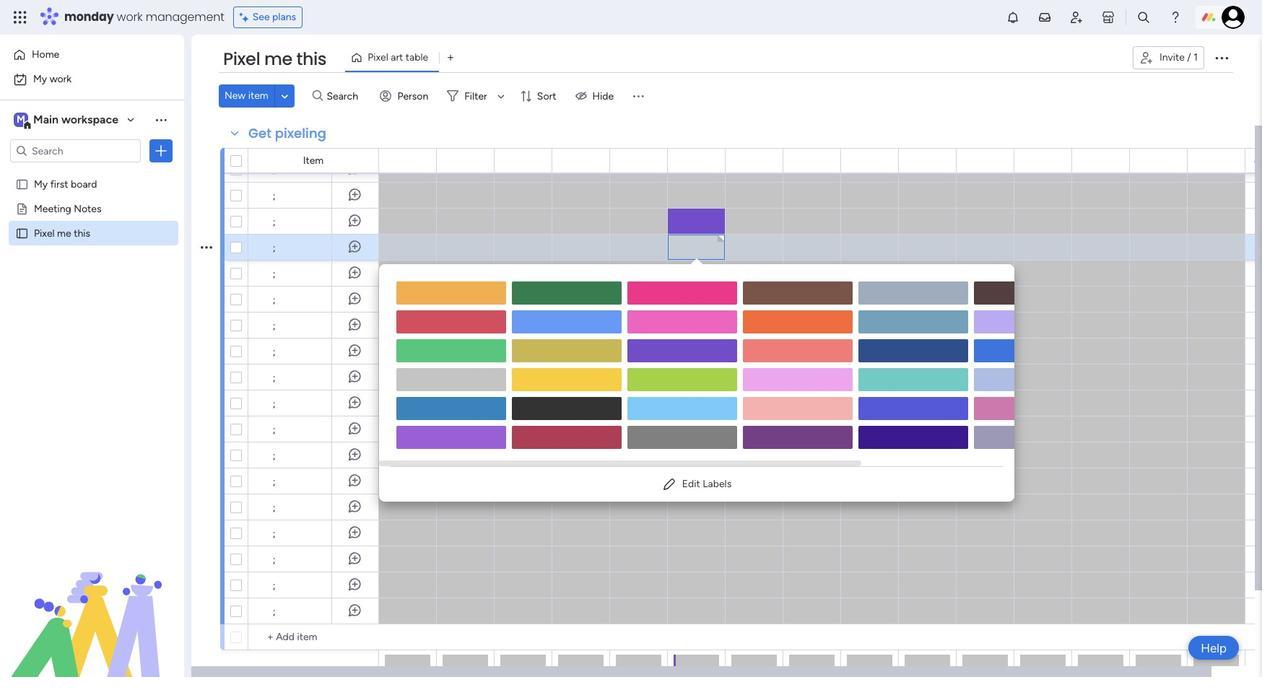 Task type: vqa. For each thing, say whether or not it's contained in the screenshot.
At
no



Task type: locate. For each thing, give the bounding box(es) containing it.
main workspace
[[33, 113, 118, 126]]

18 ; from the top
[[273, 554, 276, 566]]

work for monday
[[117, 9, 143, 25]]

pixel me this
[[223, 47, 327, 71], [34, 227, 90, 239]]

1 vertical spatial my
[[34, 178, 48, 190]]

me down meeting notes
[[57, 227, 71, 239]]

get pixeling
[[249, 124, 327, 142]]

workspace options image
[[154, 113, 168, 127]]

my first board
[[34, 178, 97, 190]]

2 horizontal spatial pixel
[[368, 51, 389, 64]]

my left first on the top left
[[34, 178, 48, 190]]

work inside option
[[50, 73, 72, 85]]

15 ; from the top
[[273, 476, 276, 488]]

home option
[[9, 43, 176, 66]]

v2 search image
[[313, 88, 323, 104]]

1 horizontal spatial options image
[[201, 229, 212, 265]]

art
[[391, 51, 403, 64]]

list box containing my first board
[[0, 169, 184, 440]]

options image
[[1214, 49, 1231, 66], [154, 144, 168, 158], [201, 229, 212, 265]]

this up v2 search icon
[[297, 47, 327, 71]]

my inside option
[[33, 73, 47, 85]]

pixel me this up the angle down icon
[[223, 47, 327, 71]]

see plans
[[253, 11, 296, 23]]

0 vertical spatial options image
[[1214, 49, 1231, 66]]

filter
[[465, 90, 488, 102]]

0 horizontal spatial me
[[57, 227, 71, 239]]

meeting notes
[[34, 202, 102, 215]]

pixel left art
[[368, 51, 389, 64]]

17 ; from the top
[[273, 528, 276, 540]]

work down home
[[50, 73, 72, 85]]

0 horizontal spatial this
[[74, 227, 90, 239]]

item
[[248, 90, 269, 102]]

pixel inside field
[[223, 47, 260, 71]]

1 ; from the top
[[273, 112, 276, 124]]

my inside list box
[[34, 178, 48, 190]]

1 vertical spatial options image
[[154, 144, 168, 158]]

0 vertical spatial public board image
[[15, 177, 29, 191]]

1 vertical spatial me
[[57, 227, 71, 239]]

public board image for pixel me this
[[15, 226, 29, 240]]

me
[[264, 47, 292, 71], [57, 227, 71, 239]]

invite members image
[[1070, 10, 1084, 25]]

0 horizontal spatial pixel
[[34, 227, 55, 239]]

help button
[[1189, 636, 1240, 660]]

monday work management
[[64, 9, 224, 25]]

person
[[398, 90, 429, 102]]

public board image
[[15, 177, 29, 191], [15, 202, 29, 215], [15, 226, 29, 240]]

kendall parks image
[[1222, 6, 1245, 29]]

labels
[[703, 478, 732, 491]]

hide button
[[570, 85, 623, 108]]

monday marketplace image
[[1102, 10, 1116, 25]]

;
[[273, 112, 276, 124], [273, 138, 276, 150], [273, 164, 276, 176], [273, 190, 276, 202], [273, 216, 276, 228], [273, 242, 276, 254], [273, 268, 276, 280], [273, 294, 276, 306], [273, 320, 276, 332], [273, 346, 276, 358], [273, 372, 276, 384], [273, 398, 276, 410], [273, 424, 276, 436], [273, 450, 276, 462], [273, 476, 276, 488], [273, 502, 276, 514], [273, 528, 276, 540], [273, 554, 276, 566], [273, 580, 276, 592], [273, 606, 276, 618]]

2 vertical spatial public board image
[[15, 226, 29, 240]]

2 horizontal spatial options image
[[1214, 49, 1231, 66]]

1 horizontal spatial work
[[117, 9, 143, 25]]

0 vertical spatial work
[[117, 9, 143, 25]]

2 public board image from the top
[[15, 202, 29, 215]]

edit
[[683, 478, 701, 491]]

my for my first board
[[34, 178, 48, 190]]

my work
[[33, 73, 72, 85]]

sort
[[537, 90, 557, 102]]

0 vertical spatial me
[[264, 47, 292, 71]]

1 horizontal spatial pixel me this
[[223, 47, 327, 71]]

Search in workspace field
[[30, 143, 121, 159]]

new item button
[[219, 85, 274, 108]]

my work option
[[9, 68, 176, 91]]

1 horizontal spatial me
[[264, 47, 292, 71]]

table
[[406, 51, 429, 64]]

pixel up new item
[[223, 47, 260, 71]]

0 vertical spatial this
[[297, 47, 327, 71]]

list box
[[0, 169, 184, 440], [379, 270, 1084, 467]]

work
[[117, 9, 143, 25], [50, 73, 72, 85]]

3 public board image from the top
[[15, 226, 29, 240]]

1 horizontal spatial pixel
[[223, 47, 260, 71]]

0 vertical spatial my
[[33, 73, 47, 85]]

invite / 1 button
[[1133, 46, 1205, 69]]

select product image
[[13, 10, 27, 25]]

pixel art table
[[368, 51, 429, 64]]

0 horizontal spatial list box
[[0, 169, 184, 440]]

pixel
[[223, 47, 260, 71], [368, 51, 389, 64], [34, 227, 55, 239]]

2 vertical spatial options image
[[201, 229, 212, 265]]

me up the angle down icon
[[264, 47, 292, 71]]

1 vertical spatial work
[[50, 73, 72, 85]]

hide
[[593, 90, 614, 102]]

0 horizontal spatial work
[[50, 73, 72, 85]]

work right monday
[[117, 9, 143, 25]]

filter button
[[442, 85, 510, 108]]

/
[[1188, 51, 1192, 64]]

edit labels
[[683, 478, 732, 491]]

home
[[32, 48, 59, 61]]

14 ; from the top
[[273, 450, 276, 462]]

1 vertical spatial public board image
[[15, 202, 29, 215]]

2 ; from the top
[[273, 138, 276, 150]]

me inside pixel me this field
[[264, 47, 292, 71]]

1 vertical spatial this
[[74, 227, 90, 239]]

0 vertical spatial pixel me this
[[223, 47, 327, 71]]

this down the notes
[[74, 227, 90, 239]]

my down home
[[33, 73, 47, 85]]

pixel art table button
[[345, 46, 439, 69]]

pixel down meeting
[[34, 227, 55, 239]]

0 horizontal spatial pixel me this
[[34, 227, 90, 239]]

4 ; from the top
[[273, 190, 276, 202]]

0 horizontal spatial options image
[[154, 144, 168, 158]]

1 horizontal spatial this
[[297, 47, 327, 71]]

pixel me this down meeting notes
[[34, 227, 90, 239]]

person button
[[375, 85, 437, 108]]

13 ; from the top
[[273, 424, 276, 436]]

option
[[0, 171, 184, 174], [397, 282, 506, 305], [512, 282, 622, 305], [628, 282, 738, 305], [743, 282, 853, 305], [859, 282, 969, 305], [975, 282, 1084, 305], [397, 311, 506, 334], [512, 311, 622, 334], [628, 311, 738, 334], [743, 311, 853, 334], [859, 311, 969, 334], [975, 311, 1084, 334], [397, 340, 506, 363], [512, 340, 622, 363], [628, 340, 738, 363], [743, 340, 853, 363], [859, 340, 969, 363], [975, 340, 1084, 363], [397, 368, 506, 392], [512, 368, 622, 392], [628, 368, 738, 392], [743, 368, 853, 392], [859, 368, 969, 392], [975, 368, 1084, 392], [397, 397, 506, 420], [512, 397, 622, 420], [628, 397, 738, 420], [743, 397, 853, 420], [859, 397, 969, 420], [975, 397, 1084, 420], [397, 426, 506, 449], [512, 426, 622, 449], [628, 426, 738, 449], [743, 426, 853, 449], [859, 426, 969, 449], [975, 426, 1084, 449]]

this
[[297, 47, 327, 71], [74, 227, 90, 239]]

1 public board image from the top
[[15, 177, 29, 191]]

board
[[71, 178, 97, 190]]

my
[[33, 73, 47, 85], [34, 178, 48, 190]]

12 ; from the top
[[273, 398, 276, 410]]

public board image for meeting notes
[[15, 202, 29, 215]]



Task type: describe. For each thing, give the bounding box(es) containing it.
workspace selection element
[[14, 111, 121, 130]]

work for my
[[50, 73, 72, 85]]

notifications image
[[1006, 10, 1021, 25]]

notes
[[74, 202, 102, 215]]

16 ; from the top
[[273, 502, 276, 514]]

sort button
[[514, 85, 565, 108]]

6 ; from the top
[[273, 242, 276, 254]]

new item
[[225, 90, 269, 102]]

20 ; from the top
[[273, 606, 276, 618]]

10 ; from the top
[[273, 346, 276, 358]]

meeting
[[34, 202, 71, 215]]

invite / 1
[[1160, 51, 1199, 64]]

see
[[253, 11, 270, 23]]

+ Add item text field
[[256, 629, 373, 647]]

1 horizontal spatial list box
[[379, 270, 1084, 467]]

angle down image
[[281, 91, 288, 102]]

1 vertical spatial pixel me this
[[34, 227, 90, 239]]

my work link
[[9, 68, 176, 91]]

workspace
[[61, 113, 118, 126]]

home link
[[9, 43, 176, 66]]

8 ; from the top
[[273, 294, 276, 306]]

lottie animation element
[[0, 532, 184, 678]]

workspace image
[[14, 112, 28, 128]]

plans
[[272, 11, 296, 23]]

1
[[1194, 51, 1199, 64]]

get
[[249, 124, 272, 142]]

pixeling
[[275, 124, 327, 142]]

19 ; from the top
[[273, 580, 276, 592]]

lottie animation image
[[0, 532, 184, 678]]

new
[[225, 90, 246, 102]]

5 ; from the top
[[273, 216, 276, 228]]

Search field
[[323, 86, 367, 106]]

see plans button
[[233, 7, 303, 28]]

pixel me this inside field
[[223, 47, 327, 71]]

search everything image
[[1137, 10, 1152, 25]]

help
[[1202, 641, 1227, 656]]

add view image
[[448, 52, 454, 63]]

management
[[146, 9, 224, 25]]

update feed image
[[1038, 10, 1053, 25]]

Get pixeling field
[[245, 124, 330, 143]]

this inside field
[[297, 47, 327, 71]]

m
[[17, 113, 25, 126]]

edit labels button
[[391, 473, 1003, 496]]

arrow down image
[[493, 87, 510, 105]]

main
[[33, 113, 59, 126]]

public board image for my first board
[[15, 177, 29, 191]]

Pixel me this field
[[220, 47, 330, 72]]

first
[[50, 178, 68, 190]]

3 ; from the top
[[273, 164, 276, 176]]

pixel inside button
[[368, 51, 389, 64]]

7 ; from the top
[[273, 268, 276, 280]]

my for my work
[[33, 73, 47, 85]]

11 ; from the top
[[273, 372, 276, 384]]

item
[[303, 155, 324, 167]]

invite
[[1160, 51, 1185, 64]]

help image
[[1169, 10, 1183, 25]]

menu image
[[632, 89, 646, 103]]

9 ; from the top
[[273, 320, 276, 332]]

monday
[[64, 9, 114, 25]]



